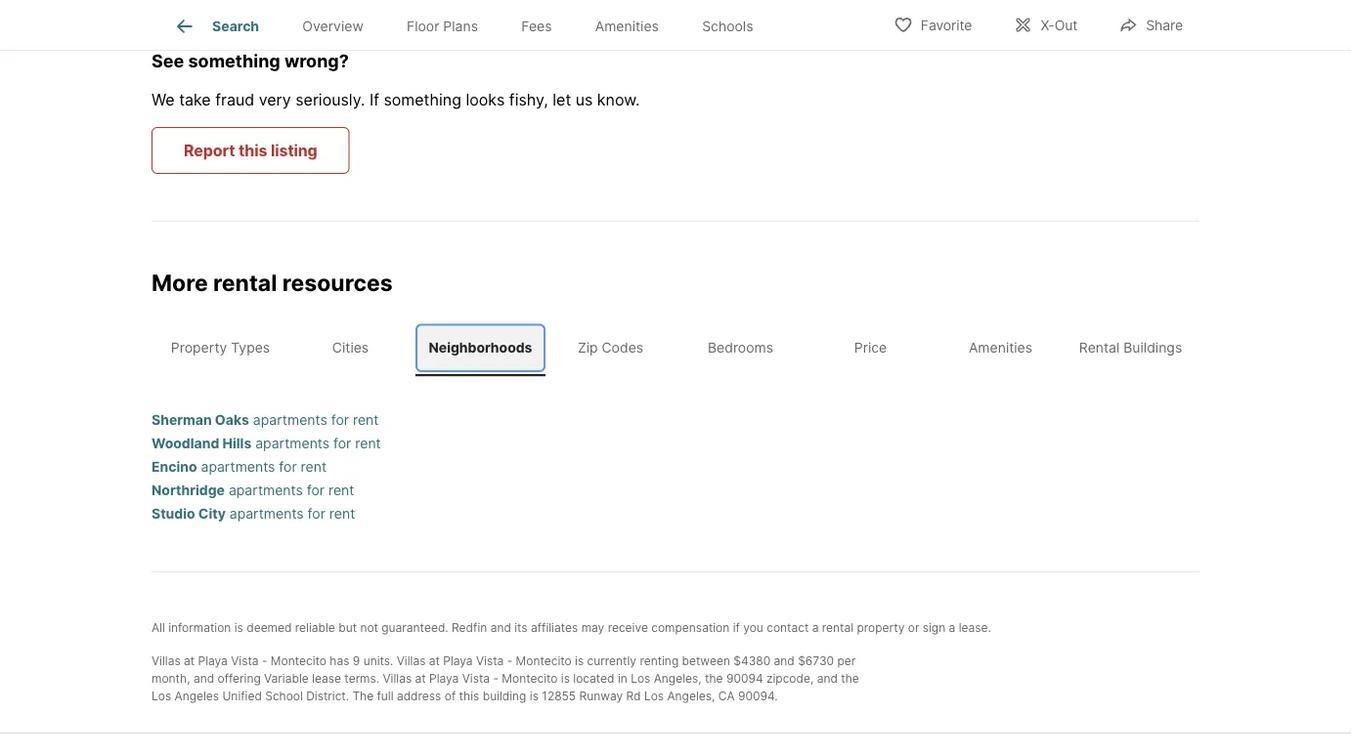 Task type: locate. For each thing, give the bounding box(es) containing it.
something down search
[[188, 50, 280, 72]]

lease
[[312, 672, 341, 686]]

report this listing button
[[152, 127, 350, 174]]

12855
[[542, 690, 576, 704]]

a right contact
[[812, 621, 819, 636]]

is
[[234, 621, 243, 636], [575, 655, 584, 669], [561, 672, 570, 686], [530, 690, 539, 704]]

variable
[[264, 672, 309, 686]]

villas
[[152, 655, 181, 669], [397, 655, 426, 669], [383, 672, 412, 686]]

something
[[188, 50, 280, 72], [384, 90, 461, 109]]

units.
[[363, 655, 393, 669]]

neighborhoods tab
[[416, 324, 546, 373]]

fraud
[[215, 90, 254, 109]]

playa up of
[[429, 672, 459, 686]]

favorite
[[921, 17, 972, 34]]

something right if
[[384, 90, 461, 109]]

wrong?
[[284, 50, 349, 72]]

see something wrong?
[[152, 50, 349, 72]]

0 horizontal spatial amenities
[[595, 18, 659, 34]]

is left 12855 in the left bottom of the page
[[530, 690, 539, 704]]

1 horizontal spatial a
[[949, 621, 956, 636]]

1 vertical spatial amenities tab
[[936, 324, 1066, 373]]

more rental resources
[[152, 269, 393, 296]]

0 horizontal spatial this
[[239, 141, 267, 160]]

villas at playa vista - montecito has 9 units. villas at playa vista - montecito is currently renting between $4380 and $6730 per month, and offering variable lease terms. villas at playa vista - montecito is located in los angeles, the 90094 zipcode, and the los angeles unified school district. the full address of this building is 12855 runway rd los angeles, ca 90094.
[[152, 655, 859, 704]]

1 horizontal spatial amenities tab
[[936, 324, 1066, 373]]

district.
[[306, 690, 349, 704]]

playa
[[198, 655, 228, 669], [443, 655, 473, 669], [429, 672, 459, 686]]

favorite button
[[877, 4, 989, 44]]

los
[[631, 672, 651, 686], [152, 690, 171, 704], [644, 690, 664, 704]]

a right sign
[[949, 621, 956, 636]]

property
[[857, 621, 905, 636]]

us
[[576, 90, 593, 109]]

floor
[[407, 18, 440, 34]]

this inside button
[[239, 141, 267, 160]]

1 horizontal spatial amenities
[[969, 340, 1033, 356]]

the down between
[[705, 672, 723, 686]]

0 vertical spatial something
[[188, 50, 280, 72]]

1 horizontal spatial the
[[841, 672, 859, 686]]

know.
[[597, 90, 640, 109]]

apartments
[[253, 412, 327, 428], [255, 435, 330, 452], [201, 459, 275, 475], [229, 482, 303, 499], [230, 506, 304, 522]]

0 vertical spatial angeles,
[[654, 672, 702, 686]]

rental right more
[[213, 269, 277, 296]]

1 a from the left
[[812, 621, 819, 636]]

hills
[[222, 435, 252, 452]]

1 horizontal spatial something
[[384, 90, 461, 109]]

at
[[184, 655, 195, 669], [429, 655, 440, 669], [415, 672, 426, 686]]

share
[[1146, 17, 1183, 34]]

contact
[[767, 621, 809, 636]]

report this listing
[[184, 141, 317, 160]]

0 horizontal spatial rental
[[213, 269, 277, 296]]

and left 'its'
[[491, 621, 511, 636]]

the down per
[[841, 672, 859, 686]]

montecito down affiliates
[[516, 655, 572, 669]]

1 tab list from the top
[[152, 0, 791, 50]]

tab list containing search
[[152, 0, 791, 50]]

information
[[168, 621, 231, 636]]

is left deemed
[[234, 621, 243, 636]]

let
[[553, 90, 571, 109]]

amenities for amenities tab to the left
[[595, 18, 659, 34]]

angeles
[[175, 690, 219, 704]]

schools tab
[[681, 3, 775, 50]]

and down $6730
[[817, 672, 838, 686]]

2 a from the left
[[949, 621, 956, 636]]

villas right units.
[[397, 655, 426, 669]]

0 horizontal spatial -
[[262, 655, 267, 669]]

of
[[445, 690, 456, 704]]

report
[[184, 141, 235, 160]]

if
[[370, 90, 379, 109]]

listing
[[271, 141, 317, 160]]

$4380
[[734, 655, 771, 669]]

amenities
[[595, 18, 659, 34], [969, 340, 1033, 356]]

angeles, left ca
[[667, 690, 715, 704]]

tab list containing property types
[[152, 320, 1200, 376]]

1 horizontal spatial this
[[459, 690, 479, 704]]

fees tab
[[500, 3, 574, 50]]

bedrooms
[[708, 340, 774, 356]]

-
[[262, 655, 267, 669], [507, 655, 513, 669], [493, 672, 499, 686]]

0 horizontal spatial the
[[705, 672, 723, 686]]

vista
[[231, 655, 259, 669], [476, 655, 504, 669], [462, 672, 490, 686]]

rental up per
[[822, 621, 854, 636]]

tab list
[[152, 0, 791, 50], [152, 320, 1200, 376]]

lease.
[[959, 621, 991, 636]]

rental
[[213, 269, 277, 296], [822, 621, 854, 636]]

share button
[[1102, 4, 1200, 44]]

this inside villas at playa vista - montecito has 9 units. villas at playa vista - montecito is currently renting between $4380 and $6730 per month, and offering variable lease terms. villas at playa vista - montecito is located in los angeles, the 90094 zipcode, and the los angeles unified school district. the full address of this building is 12855 runway rd los angeles, ca 90094.
[[459, 690, 479, 704]]

oaks
[[215, 412, 249, 428]]

cities
[[332, 340, 369, 356]]

see
[[152, 50, 184, 72]]

angeles, down renting
[[654, 672, 702, 686]]

floor plans tab
[[385, 3, 500, 50]]

this
[[239, 141, 267, 160], [459, 690, 479, 704]]

very
[[259, 90, 291, 109]]

0 horizontal spatial a
[[812, 621, 819, 636]]

2 tab list from the top
[[152, 320, 1200, 376]]

all information is deemed reliable but not guaranteed. redfin and its affiliates may receive compensation if you contact a rental property or sign a lease.
[[152, 621, 991, 636]]

0 vertical spatial this
[[239, 141, 267, 160]]

this left the listing
[[239, 141, 267, 160]]

0 vertical spatial tab list
[[152, 0, 791, 50]]

this right of
[[459, 690, 479, 704]]

0 vertical spatial amenities
[[595, 18, 659, 34]]

receive
[[608, 621, 648, 636]]

1 vertical spatial amenities
[[969, 340, 1033, 356]]

cities tab
[[286, 324, 416, 373]]

for
[[331, 412, 349, 428], [333, 435, 351, 452], [279, 459, 297, 475], [307, 482, 325, 499], [308, 506, 326, 522]]

runway
[[579, 690, 623, 704]]

and
[[491, 621, 511, 636], [774, 655, 795, 669], [194, 672, 214, 686], [817, 672, 838, 686]]

is up 12855 in the left bottom of the page
[[561, 672, 570, 686]]

1 horizontal spatial rental
[[822, 621, 854, 636]]

2 the from the left
[[841, 672, 859, 686]]

per
[[838, 655, 856, 669]]

you
[[743, 621, 764, 636]]

the
[[352, 690, 374, 704]]

90094
[[727, 672, 763, 686]]

villas up full at the bottom left of the page
[[383, 672, 412, 686]]

1 vertical spatial rental
[[822, 621, 854, 636]]

1 horizontal spatial -
[[493, 672, 499, 686]]

zipcode,
[[767, 672, 814, 686]]

amenities tab
[[574, 3, 681, 50], [936, 324, 1066, 373]]

0 vertical spatial amenities tab
[[574, 3, 681, 50]]

1 vertical spatial tab list
[[152, 320, 1200, 376]]

0 vertical spatial rental
[[213, 269, 277, 296]]

90094.
[[738, 690, 778, 704]]

not
[[360, 621, 378, 636]]

the
[[705, 672, 723, 686], [841, 672, 859, 686]]

rent
[[353, 412, 379, 428], [355, 435, 381, 452], [301, 459, 327, 475], [329, 482, 354, 499], [329, 506, 355, 522]]

ca
[[719, 690, 735, 704]]

1 vertical spatial this
[[459, 690, 479, 704]]

los down month, at the bottom
[[152, 690, 171, 704]]



Task type: describe. For each thing, give the bounding box(es) containing it.
woodland
[[152, 435, 219, 452]]

or
[[908, 621, 920, 636]]

full
[[377, 690, 394, 704]]

northridge
[[152, 482, 225, 499]]

rental
[[1079, 340, 1120, 356]]

may
[[582, 621, 605, 636]]

unified
[[222, 690, 262, 704]]

city
[[198, 506, 226, 522]]

0 horizontal spatial something
[[188, 50, 280, 72]]

1 vertical spatial angeles,
[[667, 690, 715, 704]]

schools
[[702, 18, 753, 34]]

fees
[[521, 18, 552, 34]]

but
[[339, 621, 357, 636]]

playa up offering
[[198, 655, 228, 669]]

overview
[[302, 18, 364, 34]]

plans
[[443, 18, 478, 34]]

compensation
[[652, 621, 730, 636]]

and up zipcode,
[[774, 655, 795, 669]]

types
[[231, 340, 270, 356]]

out
[[1055, 17, 1078, 34]]

sherman oaks apartments for rent woodland hills apartments for rent encino apartments for rent northridge apartments for rent studio city apartments for rent
[[152, 412, 381, 522]]

floor plans
[[407, 18, 478, 34]]

1 vertical spatial something
[[384, 90, 461, 109]]

0 horizontal spatial amenities tab
[[574, 3, 681, 50]]

x-out button
[[997, 4, 1095, 44]]

1 horizontal spatial at
[[415, 672, 426, 686]]

in
[[618, 672, 628, 686]]

property types tab
[[155, 324, 286, 373]]

villas up month, at the bottom
[[152, 655, 181, 669]]

sign
[[923, 621, 946, 636]]

rental inside more rental resources heading
[[213, 269, 277, 296]]

codes
[[602, 340, 644, 356]]

9
[[353, 655, 360, 669]]

located
[[573, 672, 615, 686]]

take
[[179, 90, 211, 109]]

search link
[[173, 15, 259, 38]]

search
[[212, 18, 259, 34]]

looks
[[466, 90, 505, 109]]

redfin
[[452, 621, 487, 636]]

renting
[[640, 655, 679, 669]]

studio
[[152, 506, 195, 522]]

more rental resources heading
[[152, 269, 1200, 320]]

we take fraud very seriously. if something looks fishy, let us know.
[[152, 90, 640, 109]]

if
[[733, 621, 740, 636]]

rental buildings tab
[[1066, 324, 1196, 373]]

0 horizontal spatial at
[[184, 655, 195, 669]]

terms.
[[345, 672, 380, 686]]

fishy,
[[509, 90, 548, 109]]

buildings
[[1124, 340, 1182, 356]]

price tab
[[806, 324, 936, 373]]

is up located
[[575, 655, 584, 669]]

rd
[[626, 690, 641, 704]]

zip codes tab
[[546, 324, 676, 373]]

seriously.
[[296, 90, 365, 109]]

more
[[152, 269, 208, 296]]

and up angeles at bottom left
[[194, 672, 214, 686]]

resources
[[282, 269, 393, 296]]

property
[[171, 340, 227, 356]]

los right rd
[[644, 690, 664, 704]]

zip
[[578, 340, 598, 356]]

all
[[152, 621, 165, 636]]

neighborhoods
[[429, 340, 532, 356]]

montecito up variable
[[271, 655, 327, 669]]

1 the from the left
[[705, 672, 723, 686]]

encino
[[152, 459, 197, 475]]

$6730
[[798, 655, 834, 669]]

bedrooms tab
[[676, 324, 806, 373]]

x-out
[[1041, 17, 1078, 34]]

offering
[[218, 672, 261, 686]]

los right in
[[631, 672, 651, 686]]

between
[[682, 655, 730, 669]]

montecito up building
[[502, 672, 558, 686]]

guaranteed.
[[382, 621, 449, 636]]

playa down redfin
[[443, 655, 473, 669]]

sherman
[[152, 412, 212, 428]]

2 horizontal spatial at
[[429, 655, 440, 669]]

price
[[854, 340, 887, 356]]

overview tab
[[281, 3, 385, 50]]

rental buildings
[[1079, 340, 1182, 356]]

property types
[[171, 340, 270, 356]]

x-
[[1041, 17, 1055, 34]]

amenities for the bottom amenities tab
[[969, 340, 1033, 356]]

its
[[515, 621, 528, 636]]

2 horizontal spatial -
[[507, 655, 513, 669]]

school
[[265, 690, 303, 704]]

currently
[[587, 655, 637, 669]]

affiliates
[[531, 621, 578, 636]]

month,
[[152, 672, 190, 686]]

has
[[330, 655, 350, 669]]



Task type: vqa. For each thing, say whether or not it's contained in the screenshot.
receive
yes



